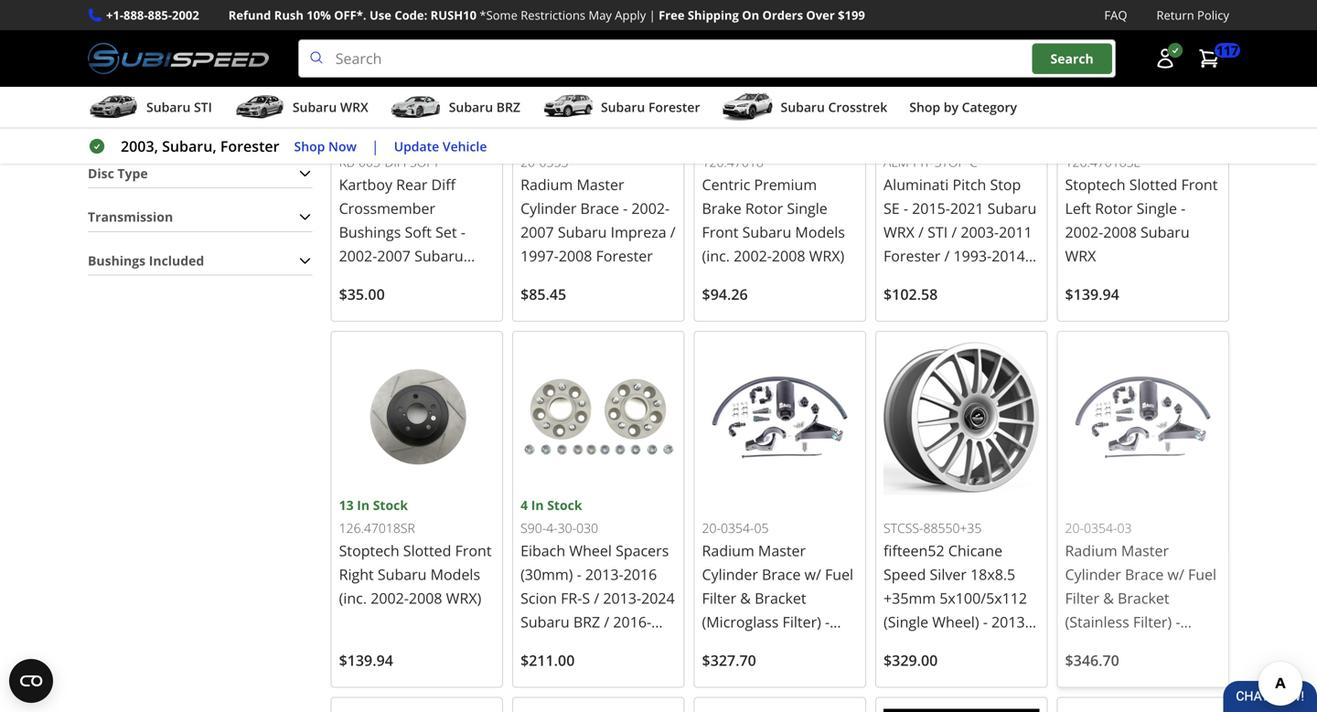 Task type: describe. For each thing, give the bounding box(es) containing it.
0 horizontal spatial 2024
[[521, 684, 554, 704]]

1 horizontal spatial 2024
[[642, 589, 675, 608]]

2016-
[[613, 613, 652, 632]]

transmission button
[[88, 203, 313, 231]]

wrx inside alm-pit-stop-c aluminati pitch stop se - 2015-2021 subaru wrx / sti / 2003-2011 forester / 1993-2014 impreza
[[884, 222, 915, 242]]

$102.58
[[884, 285, 938, 304]]

radium for radium master cylinder brace w/ fuel filter & bracket (stainless filter) - 2002-2007 subaru impreza / 1997-2008 forester
[[1066, 541, 1118, 561]]

brace inside 20-0353 radium master cylinder brace - 2002- 2007 subaru impreza / 1997-2008 forester
[[581, 199, 619, 218]]

subaru inside subaru wrx dropdown button
[[293, 98, 337, 116]]

13
[[339, 497, 354, 514]]

2002- inside 20-0353 radium master cylinder brace - 2002- 2007 subaru impreza / 1997-2008 forester
[[632, 199, 670, 218]]

/ inside 20-0353 radium master cylinder brace - 2002- 2007 subaru impreza / 1997-2008 forester
[[670, 222, 676, 242]]

+1-
[[106, 7, 124, 23]]

2003-
[[961, 222, 999, 242]]

stoptech slotted front left rotor single - 2002-2008 subaru wrx image
[[1066, 0, 1222, 129]]

0 vertical spatial 2013-
[[586, 565, 624, 585]]

2002- inside 20-0354-05 radium master cylinder brace w/ fuel filter & bracket (microglass filter) - 2002-2007 subaru impreza / 1997-2008 forester
[[702, 636, 741, 656]]

cylinder for radium master cylinder brace w/ fuel filter & bracket (microglass filter) - 2002-2007 subaru impreza / 1997-2008 forester
[[702, 565, 758, 585]]

bushings inside dropdown button
[[88, 252, 146, 269]]

front inside 126.47018sl stoptech slotted front left rotor single - 2002-2008 subaru wrx
[[1182, 175, 1218, 194]]

front for stoptech slotted front right subaru models (inc. 2002-2008 wrx)
[[455, 541, 492, 561]]

forester inside 41 in stock kb-003-diffsoft kartboy rear diff crossmember bushings soft set - 2002-2007 subaru wrx / sti / 1998-2013 forester
[[339, 294, 396, 313]]

slotted inside 13 in stock 126.47018sr stoptech slotted front right subaru models (inc. 2002-2008 wrx)
[[403, 541, 451, 561]]

1998- inside 41 in stock kb-003-diffsoft kartboy rear diff crossmember bushings soft set - 2002-2007 subaru wrx / sti / 1998-2013 forester
[[416, 270, 454, 290]]

by
[[944, 98, 959, 116]]

+1-888-885-2002
[[106, 7, 199, 23]]

rotor inside 126.47018sl stoptech slotted front left rotor single - 2002-2008 subaru wrx
[[1095, 199, 1133, 218]]

models inside 13 in stock 126.47018sr stoptech slotted front right subaru models (inc. 2002-2008 wrx)
[[431, 565, 480, 585]]

/ inside "20-0354-03 radium master cylinder brace w/ fuel filter & bracket (stainless filter) - 2002-2007 subaru impreza / 1997-2008 forester"
[[1125, 660, 1131, 680]]

- inside alm-pit-stop-c aluminati pitch stop se - 2015-2021 subaru wrx / sti / 2003-2011 forester / 1993-2014 impreza
[[904, 199, 909, 218]]

subaru inside 13 in stock 126.47018sr stoptech slotted front right subaru models (inc. 2002-2008 wrx)
[[378, 565, 427, 585]]

bushings inside 41 in stock kb-003-diffsoft kartboy rear diff crossmember bushings soft set - 2002-2007 subaru wrx / sti / 1998-2013 forester
[[339, 222, 401, 242]]

117 button
[[1190, 40, 1241, 77]]

subaru sti
[[146, 98, 212, 116]]

sti inside dropdown button
[[194, 98, 212, 116]]

20- for radium master cylinder brace - 2002- 2007 subaru impreza / 1997-2008 forester
[[521, 153, 539, 171]]

0 vertical spatial |
[[649, 7, 656, 23]]

radium master cylinder brace - 2002-2007 subaru impreza / 1997-2008 forester image
[[521, 0, 677, 129]]

2021 inside the 4 in stock s90-4-30-030 eibach wheel spacers (30mm) - 2013-2016 scion fr-s / 2013-2024 subaru brz / 2016- 2021 crosstrek / 1998- 2018 forester / 1993- 2024 impreza / 2017- 2020 toyota 86
[[521, 636, 554, 656]]

2007 inside 20-0353 radium master cylinder brace - 2002- 2007 subaru impreza / 1997-2008 forester
[[521, 222, 554, 242]]

$139.94 for wrx
[[1066, 285, 1120, 304]]

on
[[742, 7, 760, 23]]

126.47018sr
[[339, 520, 415, 537]]

kartboy rear diff crossmember bushings soft set - 2002-2007 subaru wrx / sti / 1998-2013 forester image
[[339, 0, 495, 129]]

update
[[394, 137, 439, 155]]

search button
[[1033, 43, 1112, 74]]

radium inside 20-0353 radium master cylinder brace - 2002- 2007 subaru impreza / 1997-2008 forester
[[521, 175, 573, 194]]

20- for radium master cylinder brace w/ fuel filter & bracket (stainless filter) - 2002-2007 subaru impreza / 1997-2008 forester
[[1066, 520, 1084, 537]]

bushings included button
[[88, 247, 313, 275]]

2007 inside "20-0354-03 radium master cylinder brace w/ fuel filter & bracket (stainless filter) - 2002-2007 subaru impreza / 1997-2008 forester"
[[1104, 636, 1137, 656]]

1998- inside the 4 in stock s90-4-30-030 eibach wheel spacers (30mm) - 2013-2016 scion fr-s / 2013-2024 subaru brz / 2016- 2021 crosstrek / 1998- 2018 forester / 1993- 2024 impreza / 2017- 2020 toyota 86
[[636, 636, 674, 656]]

1993- inside the 4 in stock s90-4-30-030 eibach wheel spacers (30mm) - 2013-2016 scion fr-s / 2013-2024 subaru brz / 2016- 2021 crosstrek / 1998- 2018 forester / 1993- 2024 impreza / 2017- 2020 toyota 86
[[628, 660, 666, 680]]

2007 inside 41 in stock kb-003-diffsoft kartboy rear diff crossmember bushings soft set - 2002-2007 subaru wrx / sti / 1998-2013 forester
[[377, 246, 411, 266]]

crosstrek inside dropdown button
[[829, 98, 888, 116]]

eibach
[[521, 541, 566, 561]]

2008 inside 120.47018 centric premium brake rotor single front subaru models (inc. 2002-2008 wrx)
[[772, 246, 806, 266]]

s90-
[[521, 520, 546, 537]]

impreza inside the 4 in stock s90-4-30-030 eibach wheel spacers (30mm) - 2013-2016 scion fr-s / 2013-2024 subaru brz / 2016- 2021 crosstrek / 1998- 2018 forester / 1993- 2024 impreza / 2017- 2020 toyota 86
[[558, 684, 614, 704]]

$329.00
[[884, 651, 938, 671]]

2002- inside 41 in stock kb-003-diffsoft kartboy rear diff crossmember bushings soft set - 2002-2007 subaru wrx / sti / 1998-2013 forester
[[339, 246, 377, 266]]

2018
[[521, 660, 554, 680]]

disc
[[88, 165, 114, 182]]

2002- inside 13 in stock 126.47018sr stoptech slotted front right subaru models (inc. 2002-2008 wrx)
[[371, 589, 409, 608]]

subaru inside alm-pit-stop-c aluminati pitch stop se - 2015-2021 subaru wrx / sti / 2003-2011 forester / 1993-2014 impreza
[[988, 199, 1037, 218]]

alm-
[[884, 153, 913, 171]]

now
[[328, 137, 357, 155]]

126.47018sl stoptech slotted front left rotor single - 2002-2008 subaru wrx
[[1066, 153, 1218, 266]]

2002
[[172, 7, 199, 23]]

2015-
[[912, 199, 951, 218]]

pit-
[[913, 153, 935, 171]]

stock for stoptech
[[373, 497, 408, 514]]

front for centric premium brake rotor single front subaru models (inc. 2002-2008 wrx)
[[702, 222, 739, 242]]

- inside "20-0354-03 radium master cylinder brace w/ fuel filter & bracket (stainless filter) - 2002-2007 subaru impreza / 1997-2008 forester"
[[1176, 613, 1181, 632]]

+1-888-885-2002 link
[[106, 5, 199, 25]]

& for (stainless
[[1104, 589, 1114, 608]]

eibach wheel spacers (30mm) - 2013-2016 scion fr-s / 2013-2024 subaru brz / 2016-2021 crosstrek / 1998-2018 forester / 1993-2024 impreza / 2017-2020 toyota 86 image
[[521, 339, 677, 495]]

subaru wrx button
[[234, 91, 369, 127]]

impreza inside "20-0354-03 radium master cylinder brace w/ fuel filter & bracket (stainless filter) - 2002-2007 subaru impreza / 1997-2008 forester"
[[1066, 660, 1121, 680]]

shop now link
[[294, 136, 357, 157]]

shop by category
[[910, 98, 1017, 116]]

toyota
[[558, 708, 604, 713]]

centric premium brake rotor single front subaru models (inc. 2002-2008 wrx) image
[[702, 0, 858, 129]]

stop-
[[935, 153, 970, 171]]

subaru forester
[[601, 98, 700, 116]]

fr-
[[561, 589, 582, 608]]

apply
[[615, 7, 646, 23]]

bracket for (stainless
[[1118, 589, 1170, 608]]

2011
[[999, 222, 1033, 242]]

cylinder inside 20-0353 radium master cylinder brace - 2002- 2007 subaru impreza / 1997-2008 forester
[[521, 199, 577, 218]]

models inside 120.47018 centric premium brake rotor single front subaru models (inc. 2002-2008 wrx)
[[796, 222, 845, 242]]

transmission
[[88, 208, 173, 226]]

4
[[521, 497, 528, 514]]

crossmember
[[339, 199, 436, 218]]

wrx inside 41 in stock kb-003-diffsoft kartboy rear diff crossmember bushings soft set - 2002-2007 subaru wrx / sti / 1998-2013 forester
[[339, 270, 370, 290]]

1997- for radium master cylinder brace w/ fuel filter & bracket (microglass filter) - 2002-2007 subaru impreza / 1997-2008 forester
[[771, 660, 809, 680]]

2014
[[992, 246, 1026, 266]]

included
[[149, 252, 204, 269]]

aluminati
[[884, 175, 949, 194]]

alm-pit-stop-c aluminati pitch stop se - 2015-2021 subaru wrx / sti / 2003-2011 forester / 1993-2014 impreza
[[884, 153, 1037, 290]]

return
[[1157, 7, 1195, 23]]

work wheels m.c.o racing type cs white 18x8.5 +38mm 5x100 (sold as pair) - 2013-2024 subaru brz / scion fr-s / toyota gr86 / 2014-2018 subaru forester image
[[884, 706, 1040, 713]]

stop
[[990, 175, 1021, 194]]

2007 inside 20-0354-05 radium master cylinder brace w/ fuel filter & bracket (microglass filter) - 2002-2007 subaru impreza / 1997-2008 forester
[[741, 636, 774, 656]]

sti inside alm-pit-stop-c aluminati pitch stop se - 2015-2021 subaru wrx / sti / 2003-2011 forester / 1993-2014 impreza
[[928, 222, 948, 242]]

over
[[807, 7, 835, 23]]

brace for radium master cylinder brace w/ fuel filter & bracket (microglass filter) - 2002-2007 subaru impreza / 1997-2008 forester
[[762, 565, 801, 585]]

120.47018
[[702, 153, 764, 171]]

subaru inside "subaru forester" dropdown button
[[601, 98, 645, 116]]

master inside 20-0353 radium master cylinder brace - 2002- 2007 subaru impreza / 1997-2008 forester
[[577, 175, 625, 194]]

a subaru wrx thumbnail image image
[[234, 93, 285, 121]]

crosstrek inside the 4 in stock s90-4-30-030 eibach wheel spacers (30mm) - 2013-2016 scion fr-s / 2013-2024 subaru brz / 2016- 2021 crosstrek / 1998- 2018 forester / 1993- 2024 impreza / 2017- 2020 toyota 86
[[558, 636, 623, 656]]

2008 inside 20-0353 radium master cylinder brace - 2002- 2007 subaru impreza / 1997-2008 forester
[[559, 246, 592, 266]]

code:
[[395, 7, 428, 23]]

(microglass
[[702, 613, 779, 632]]

shop now
[[294, 137, 357, 155]]

disc type
[[88, 165, 148, 182]]

subaru crosstrek button
[[722, 91, 888, 127]]

4 in stock s90-4-30-030 eibach wheel spacers (30mm) - 2013-2016 scion fr-s / 2013-2024 subaru brz / 2016- 2021 crosstrek / 1998- 2018 forester / 1993- 2024 impreza / 2017- 2020 toyota 86
[[521, 497, 675, 713]]

2002- inside "20-0354-03 radium master cylinder brace w/ fuel filter & bracket (stainless filter) - 2002-2007 subaru impreza / 1997-2008 forester"
[[1066, 636, 1104, 656]]

brz inside dropdown button
[[497, 98, 521, 116]]

2020
[[521, 708, 554, 713]]

open widget image
[[9, 660, 53, 704]]

refund rush 10% off*. use code: rush10 *some restrictions may apply | free shipping on orders over $199
[[229, 7, 865, 23]]

c
[[970, 153, 978, 171]]

forester inside dropdown button
[[649, 98, 700, 116]]

wrx inside 126.47018sl stoptech slotted front left rotor single - 2002-2008 subaru wrx
[[1066, 246, 1097, 266]]

20-0353 radium master cylinder brace - 2002- 2007 subaru impreza / 1997-2008 forester
[[521, 153, 676, 266]]

0354- for radium master cylinder brace w/ fuel filter & bracket (stainless filter) - 2002-2007 subaru impreza / 1997-2008 forester
[[1084, 520, 1118, 537]]

bracket for (microglass
[[755, 589, 807, 608]]

2013
[[454, 270, 488, 290]]

master for radium master cylinder brace w/ fuel filter & bracket (microglass filter) - 2002-2007 subaru impreza / 1997-2008 forester
[[758, 541, 806, 561]]

(stainless
[[1066, 613, 1130, 632]]

rotor inside 120.47018 centric premium brake rotor single front subaru models (inc. 2002-2008 wrx)
[[746, 199, 783, 218]]

(30mm)
[[521, 565, 573, 585]]

aluminati pitch stop se - 2015-2021 subaru wrx / sti / 2003-2011 forester / 1993-2014 impreza image
[[884, 0, 1040, 129]]

0353
[[539, 153, 569, 171]]

subaru brz
[[449, 98, 521, 116]]

1993- inside alm-pit-stop-c aluminati pitch stop se - 2015-2021 subaru wrx / sti / 2003-2011 forester / 1993-2014 impreza
[[954, 246, 992, 266]]

brz inside the 4 in stock s90-4-30-030 eibach wheel spacers (30mm) - 2013-2016 scion fr-s / 2013-2024 subaru brz / 2016- 2021 crosstrek / 1998- 2018 forester / 1993- 2024 impreza / 2017- 2020 toyota 86
[[574, 613, 600, 632]]

master for radium master cylinder brace w/ fuel filter & bracket (stainless filter) - 2002-2007 subaru impreza / 1997-2008 forester
[[1122, 541, 1169, 561]]

shipping
[[688, 7, 739, 23]]

2002- inside 126.47018sl stoptech slotted front left rotor single - 2002-2008 subaru wrx
[[1066, 222, 1104, 242]]

centric
[[702, 175, 751, 194]]

fifteen52 chicane speed silver 18x8.5 +35mm 5x100/5x112 (single wheel) - 2013-2024 subaru brz / scion fr-s / toyota gr86 / 2014-2018 subaru forester / 2020-2024 toyota gr supra image
[[884, 339, 1040, 495]]

brake
[[702, 199, 742, 218]]

- inside the 4 in stock s90-4-30-030 eibach wheel spacers (30mm) - 2013-2016 scion fr-s / 2013-2024 subaru brz / 2016- 2021 crosstrek / 1998- 2018 forester / 1993- 2024 impreza / 2017- 2020 toyota 86
[[577, 565, 582, 585]]

86
[[608, 708, 625, 713]]

forester inside 20-0353 radium master cylinder brace - 2002- 2007 subaru impreza / 1997-2008 forester
[[596, 246, 653, 266]]

1 vertical spatial 2013-
[[603, 589, 642, 608]]

subaru inside 'subaru sti' dropdown button
[[146, 98, 191, 116]]

wrx) inside 13 in stock 126.47018sr stoptech slotted front right subaru models (inc. 2002-2008 wrx)
[[446, 589, 482, 608]]

button image
[[1155, 48, 1177, 70]]

13 in stock 126.47018sr stoptech slotted front right subaru models (inc. 2002-2008 wrx)
[[339, 497, 492, 608]]

filter for (microglass
[[702, 589, 737, 608]]

subaru,
[[162, 136, 217, 156]]

soft
[[405, 222, 432, 242]]

003-
[[359, 153, 385, 171]]

2008 inside 126.47018sl stoptech slotted front left rotor single - 2002-2008 subaru wrx
[[1104, 222, 1137, 242]]

radium master cylinder brace w/ fuel filter & bracket (microglass filter) - 2002-2007 subaru impreza / 1997-2008 forester image
[[702, 339, 858, 495]]

/ inside 20-0354-05 radium master cylinder brace w/ fuel filter & bracket (microglass filter) - 2002-2007 subaru impreza / 1997-2008 forester
[[762, 660, 767, 680]]

in for 4-
[[531, 497, 544, 514]]

20-0354-05 radium master cylinder brace w/ fuel filter & bracket (microglass filter) - 2002-2007 subaru impreza / 1997-2008 forester
[[702, 520, 854, 704]]

type
[[118, 165, 148, 182]]



Task type: vqa. For each thing, say whether or not it's contained in the screenshot.


Task type: locate. For each thing, give the bounding box(es) containing it.
brace inside 20-0354-05 radium master cylinder brace w/ fuel filter & bracket (microglass filter) - 2002-2007 subaru impreza / 1997-2008 forester
[[762, 565, 801, 585]]

master down the 05
[[758, 541, 806, 561]]

in inside 41 in stock kb-003-diffsoft kartboy rear diff crossmember bushings soft set - 2002-2007 subaru wrx / sti / 1998-2013 forester
[[357, 130, 370, 148]]

kb-
[[339, 153, 359, 171]]

2013- down wheel
[[586, 565, 624, 585]]

master inside 20-0354-05 radium master cylinder brace w/ fuel filter & bracket (microglass filter) - 2002-2007 subaru impreza / 1997-2008 forester
[[758, 541, 806, 561]]

0 horizontal spatial w/
[[805, 565, 822, 585]]

rotor
[[746, 199, 783, 218], [1095, 199, 1133, 218]]

0 horizontal spatial bushings
[[88, 252, 146, 269]]

0 vertical spatial 1993-
[[954, 246, 992, 266]]

$139.94 for 2002-
[[339, 651, 393, 671]]

single down 126.47018sl
[[1137, 199, 1178, 218]]

*some
[[480, 7, 518, 23]]

filter) right (microglass
[[783, 613, 822, 632]]

0 horizontal spatial fuel
[[825, 565, 854, 585]]

1 vertical spatial wrx)
[[446, 589, 482, 608]]

2008 inside "20-0354-03 radium master cylinder brace w/ fuel filter & bracket (stainless filter) - 2002-2007 subaru impreza / 1997-2008 forester"
[[1173, 660, 1206, 680]]

1 horizontal spatial radium
[[702, 541, 755, 561]]

cylinder
[[521, 199, 577, 218], [702, 565, 758, 585], [1066, 565, 1122, 585]]

wrx) inside 120.47018 centric premium brake rotor single front subaru models (inc. 2002-2008 wrx)
[[809, 246, 845, 266]]

0 horizontal spatial 1997-
[[521, 246, 559, 266]]

slotted down 126.47018sl
[[1130, 175, 1178, 194]]

brace for radium master cylinder brace w/ fuel filter & bracket (stainless filter) - 2002-2007 subaru impreza / 1997-2008 forester
[[1125, 565, 1164, 585]]

orders
[[763, 7, 803, 23]]

slotted
[[1130, 175, 1178, 194], [403, 541, 451, 561]]

wrx
[[340, 98, 369, 116], [884, 222, 915, 242], [1066, 246, 1097, 266], [339, 270, 370, 290]]

fuel for radium master cylinder brace w/ fuel filter & bracket (stainless filter) - 2002-2007 subaru impreza / 1997-2008 forester
[[1189, 565, 1217, 585]]

0 horizontal spatial wrx)
[[446, 589, 482, 608]]

subispeed logo image
[[88, 39, 269, 78]]

cylinder for radium master cylinder brace w/ fuel filter & bracket (stainless filter) - 2002-2007 subaru impreza / 1997-2008 forester
[[1066, 565, 1122, 585]]

2 rotor from the left
[[1095, 199, 1133, 218]]

0 horizontal spatial &
[[740, 589, 751, 608]]

stock up 126.47018sr
[[373, 497, 408, 514]]

2002- down (stainless
[[1066, 636, 1104, 656]]

0 horizontal spatial shop
[[294, 137, 325, 155]]

1 & from the left
[[740, 589, 751, 608]]

stcss-
[[884, 520, 924, 537]]

filter inside 20-0354-05 radium master cylinder brace w/ fuel filter & bracket (microglass filter) - 2002-2007 subaru impreza / 1997-2008 forester
[[702, 589, 737, 608]]

stock up 003-
[[373, 130, 408, 148]]

w/ for radium master cylinder brace w/ fuel filter & bracket (stainless filter) - 2002-2007 subaru impreza / 1997-2008 forester
[[1168, 565, 1185, 585]]

2 horizontal spatial 20-
[[1066, 520, 1084, 537]]

subaru inside 126.47018sl stoptech slotted front left rotor single - 2002-2008 subaru wrx
[[1141, 222, 1190, 242]]

1 horizontal spatial w/
[[1168, 565, 1185, 585]]

1 horizontal spatial $139.94
[[1066, 285, 1120, 304]]

1 vertical spatial |
[[371, 136, 379, 156]]

subaru inside the 4 in stock s90-4-30-030 eibach wheel spacers (30mm) - 2013-2016 scion fr-s / 2013-2024 subaru brz / 2016- 2021 crosstrek / 1998- 2018 forester / 1993- 2024 impreza / 2017- 2020 toyota 86
[[521, 613, 570, 632]]

0 vertical spatial crosstrek
[[829, 98, 888, 116]]

wrx down 'crossmember'
[[339, 270, 370, 290]]

30-
[[558, 520, 577, 537]]

4-
[[546, 520, 558, 537]]

rotor right left in the top right of the page
[[1095, 199, 1133, 218]]

0 vertical spatial bushings
[[339, 222, 401, 242]]

subaru wrx
[[293, 98, 369, 116]]

0 horizontal spatial 1998-
[[416, 270, 454, 290]]

left
[[1066, 199, 1092, 218]]

bracket up (microglass
[[755, 589, 807, 608]]

1 horizontal spatial 1993-
[[954, 246, 992, 266]]

single inside 120.47018 centric premium brake rotor single front subaru models (inc. 2002-2008 wrx)
[[787, 199, 828, 218]]

2002- inside 120.47018 centric premium brake rotor single front subaru models (inc. 2002-2008 wrx)
[[734, 246, 772, 266]]

2016
[[624, 565, 657, 585]]

filter up (microglass
[[702, 589, 737, 608]]

20- inside 20-0353 radium master cylinder brace - 2002- 2007 subaru impreza / 1997-2008 forester
[[521, 153, 539, 171]]

fuel inside "20-0354-03 radium master cylinder brace w/ fuel filter & bracket (stainless filter) - 2002-2007 subaru impreza / 1997-2008 forester"
[[1189, 565, 1217, 585]]

subaru inside 20-0353 radium master cylinder brace - 2002- 2007 subaru impreza / 1997-2008 forester
[[558, 222, 607, 242]]

stock up 30-
[[547, 497, 582, 514]]

radium down 03
[[1066, 541, 1118, 561]]

0 vertical spatial wrx)
[[809, 246, 845, 266]]

shop left now
[[294, 137, 325, 155]]

$139.94 down left in the top right of the page
[[1066, 285, 1120, 304]]

bracket inside "20-0354-03 radium master cylinder brace w/ fuel filter & bracket (stainless filter) - 2002-2007 subaru impreza / 1997-2008 forester"
[[1118, 589, 1170, 608]]

1998- down set
[[416, 270, 454, 290]]

cylinder down 0353
[[521, 199, 577, 218]]

bracket inside 20-0354-05 radium master cylinder brace w/ fuel filter & bracket (microglass filter) - 2002-2007 subaru impreza / 1997-2008 forester
[[755, 589, 807, 608]]

1 horizontal spatial bracket
[[1118, 589, 1170, 608]]

2013- up 2016- on the bottom left
[[603, 589, 642, 608]]

stock inside the 4 in stock s90-4-30-030 eibach wheel spacers (30mm) - 2013-2016 scion fr-s / 2013-2024 subaru brz / 2016- 2021 crosstrek / 1998- 2018 forester / 1993- 2024 impreza / 2017- 2020 toyota 86
[[547, 497, 582, 514]]

1 vertical spatial models
[[431, 565, 480, 585]]

20- left the 05
[[702, 520, 721, 537]]

1997- inside "20-0354-03 radium master cylinder brace w/ fuel filter & bracket (stainless filter) - 2002-2007 subaru impreza / 1997-2008 forester"
[[1134, 660, 1173, 680]]

$346.70
[[1066, 651, 1120, 671]]

brace
[[581, 199, 619, 218], [762, 565, 801, 585], [1125, 565, 1164, 585]]

1 vertical spatial 2021
[[521, 636, 554, 656]]

a subaru sti thumbnail image image
[[88, 93, 139, 121]]

vehicle
[[443, 137, 487, 155]]

in inside the 4 in stock s90-4-30-030 eibach wheel spacers (30mm) - 2013-2016 scion fr-s / 2013-2024 subaru brz / 2016- 2021 crosstrek / 1998- 2018 forester / 1993- 2024 impreza / 2017- 2020 toyota 86
[[531, 497, 544, 514]]

1 horizontal spatial brace
[[762, 565, 801, 585]]

subaru forester button
[[543, 91, 700, 127]]

master down 03
[[1122, 541, 1169, 561]]

1997- for radium master cylinder brace w/ fuel filter & bracket (stainless filter) - 2002-2007 subaru impreza / 1997-2008 forester
[[1134, 660, 1173, 680]]

in right 41
[[357, 130, 370, 148]]

subaru
[[146, 98, 191, 116], [293, 98, 337, 116], [449, 98, 493, 116], [601, 98, 645, 116], [781, 98, 825, 116], [988, 199, 1037, 218], [743, 222, 792, 242], [558, 222, 607, 242], [1141, 222, 1190, 242], [415, 246, 464, 266], [378, 565, 427, 585], [521, 613, 570, 632], [778, 636, 827, 656], [1141, 636, 1190, 656]]

0354- inside 20-0354-05 radium master cylinder brace w/ fuel filter & bracket (microglass filter) - 2002-2007 subaru impreza / 1997-2008 forester
[[721, 520, 754, 537]]

2 horizontal spatial sti
[[928, 222, 948, 242]]

2024
[[642, 589, 675, 608], [521, 684, 554, 704]]

shop
[[910, 98, 941, 116], [294, 137, 325, 155]]

subaru brz button
[[390, 91, 521, 127]]

1 vertical spatial (inc.
[[339, 589, 367, 608]]

1 horizontal spatial master
[[758, 541, 806, 561]]

filter) inside "20-0354-03 radium master cylinder brace w/ fuel filter & bracket (stainless filter) - 2002-2007 subaru impreza / 1997-2008 forester"
[[1134, 613, 1172, 632]]

brz left a subaru forester thumbnail image in the left of the page
[[497, 98, 521, 116]]

1 horizontal spatial fuel
[[1189, 565, 1217, 585]]

policy
[[1198, 7, 1230, 23]]

0 horizontal spatial |
[[371, 136, 379, 156]]

0 horizontal spatial cylinder
[[521, 199, 577, 218]]

models
[[796, 222, 845, 242], [431, 565, 480, 585]]

$327.70
[[702, 651, 757, 671]]

1998- down 2016- on the bottom left
[[636, 636, 674, 656]]

1 horizontal spatial 1997-
[[771, 660, 809, 680]]

shop inside dropdown button
[[910, 98, 941, 116]]

1 horizontal spatial single
[[1137, 199, 1178, 218]]

0 horizontal spatial bracket
[[755, 589, 807, 608]]

0 horizontal spatial 20-
[[521, 153, 539, 171]]

2007
[[521, 222, 554, 242], [377, 246, 411, 266], [741, 636, 774, 656], [1104, 636, 1137, 656]]

1 horizontal spatial 0354-
[[1084, 520, 1118, 537]]

1 filter) from the left
[[783, 613, 822, 632]]

sti inside 41 in stock kb-003-diffsoft kartboy rear diff crossmember bushings soft set - 2002-2007 subaru wrx / sti / 1998-2013 forester
[[383, 270, 403, 290]]

2 filter) from the left
[[1134, 613, 1172, 632]]

pitch
[[953, 175, 987, 194]]

1 horizontal spatial models
[[796, 222, 845, 242]]

1 single from the left
[[787, 199, 828, 218]]

2008
[[1104, 222, 1137, 242], [772, 246, 806, 266], [559, 246, 592, 266], [409, 589, 442, 608], [809, 660, 843, 680], [1173, 660, 1206, 680]]

1998-
[[416, 270, 454, 290], [636, 636, 674, 656]]

0 vertical spatial brz
[[497, 98, 521, 116]]

2007 down soft
[[377, 246, 411, 266]]

1993- up '2017-'
[[628, 660, 666, 680]]

in right 4
[[531, 497, 544, 514]]

1 horizontal spatial filter
[[1066, 589, 1100, 608]]

bushings down 'crossmember'
[[339, 222, 401, 242]]

wrx inside dropdown button
[[340, 98, 369, 116]]

sti up 2003, subaru, forester
[[194, 98, 212, 116]]

41 in stock kb-003-diffsoft kartboy rear diff crossmember bushings soft set - 2002-2007 subaru wrx / sti / 1998-2013 forester
[[339, 130, 488, 313]]

2007 up $85.45
[[521, 222, 554, 242]]

0 horizontal spatial sti
[[194, 98, 212, 116]]

subaru inside 41 in stock kb-003-diffsoft kartboy rear diff crossmember bushings soft set - 2002-2007 subaru wrx / sti / 1998-2013 forester
[[415, 246, 464, 266]]

in right 13
[[357, 497, 370, 514]]

2002- up $35.00
[[339, 246, 377, 266]]

diffsoft
[[385, 153, 440, 171]]

1 horizontal spatial rotor
[[1095, 199, 1133, 218]]

stock
[[373, 130, 408, 148], [373, 497, 408, 514], [547, 497, 582, 514]]

fuel for radium master cylinder brace w/ fuel filter & bracket (microglass filter) - 2002-2007 subaru impreza / 1997-2008 forester
[[825, 565, 854, 585]]

2 bracket from the left
[[1118, 589, 1170, 608]]

0 horizontal spatial 2021
[[521, 636, 554, 656]]

1 horizontal spatial slotted
[[1130, 175, 1178, 194]]

brace inside "20-0354-03 radium master cylinder brace w/ fuel filter & bracket (stainless filter) - 2002-2007 subaru impreza / 1997-2008 forester"
[[1125, 565, 1164, 585]]

(inc. down 'right'
[[339, 589, 367, 608]]

sti
[[194, 98, 212, 116], [928, 222, 948, 242], [383, 270, 403, 290]]

0 horizontal spatial filter
[[702, 589, 737, 608]]

stoptech inside 13 in stock 126.47018sr stoptech slotted front right subaru models (inc. 2002-2008 wrx)
[[339, 541, 400, 561]]

right
[[339, 565, 374, 585]]

impreza inside 20-0353 radium master cylinder brace - 2002- 2007 subaru impreza / 1997-2008 forester
[[611, 222, 667, 242]]

2 fuel from the left
[[1189, 565, 1217, 585]]

1 rotor from the left
[[746, 199, 783, 218]]

(inc. inside 13 in stock 126.47018sr stoptech slotted front right subaru models (inc. 2002-2008 wrx)
[[339, 589, 367, 608]]

wrx) down premium
[[809, 246, 845, 266]]

0 horizontal spatial crosstrek
[[558, 636, 623, 656]]

cylinder inside 20-0354-05 radium master cylinder brace w/ fuel filter & bracket (microglass filter) - 2002-2007 subaru impreza / 1997-2008 forester
[[702, 565, 758, 585]]

subaru inside the subaru crosstrek dropdown button
[[781, 98, 825, 116]]

w/
[[805, 565, 822, 585], [1168, 565, 1185, 585]]

2021 up 2018
[[521, 636, 554, 656]]

2 vertical spatial sti
[[383, 270, 403, 290]]

update vehicle
[[394, 137, 487, 155]]

shop left by
[[910, 98, 941, 116]]

crosstrek up alm-
[[829, 98, 888, 116]]

& up (stainless
[[1104, 589, 1114, 608]]

filter) inside 20-0354-05 radium master cylinder brace w/ fuel filter & bracket (microglass filter) - 2002-2007 subaru impreza / 1997-2008 forester
[[783, 613, 822, 632]]

2002- left brake
[[632, 199, 670, 218]]

0 horizontal spatial single
[[787, 199, 828, 218]]

filter)
[[783, 613, 822, 632], [1134, 613, 1172, 632]]

2 single from the left
[[1137, 199, 1178, 218]]

1 horizontal spatial (inc.
[[702, 246, 730, 266]]

sti down 'crossmember'
[[383, 270, 403, 290]]

1 horizontal spatial 20-
[[702, 520, 721, 537]]

refund
[[229, 7, 271, 23]]

0 horizontal spatial front
[[455, 541, 492, 561]]

search
[[1051, 50, 1094, 67]]

master down "subaru forester" dropdown button in the top of the page
[[577, 175, 625, 194]]

wrx down left in the top right of the page
[[1066, 246, 1097, 266]]

bushings down transmission
[[88, 252, 146, 269]]

1 vertical spatial front
[[702, 222, 739, 242]]

1 0354- from the left
[[721, 520, 754, 537]]

0 vertical spatial (inc.
[[702, 246, 730, 266]]

w/ for radium master cylinder brace w/ fuel filter & bracket (microglass filter) - 2002-2007 subaru impreza / 1997-2008 forester
[[805, 565, 822, 585]]

disc type button
[[88, 160, 313, 188]]

single down premium
[[787, 199, 828, 218]]

0 horizontal spatial slotted
[[403, 541, 451, 561]]

in for 003-
[[357, 130, 370, 148]]

forester inside "20-0354-03 radium master cylinder brace w/ fuel filter & bracket (stainless filter) - 2002-2007 subaru impreza / 1997-2008 forester"
[[1066, 684, 1123, 704]]

2021
[[951, 199, 984, 218], [521, 636, 554, 656]]

a subaru brz thumbnail image image
[[390, 93, 442, 121]]

filter) for (stainless
[[1134, 613, 1172, 632]]

2024 down 2016
[[642, 589, 675, 608]]

1 vertical spatial 2024
[[521, 684, 554, 704]]

20- for radium master cylinder brace w/ fuel filter & bracket (microglass filter) - 2002-2007 subaru impreza / 1997-2008 forester
[[702, 520, 721, 537]]

& inside 20-0354-05 radium master cylinder brace w/ fuel filter & bracket (microglass filter) - 2002-2007 subaru impreza / 1997-2008 forester
[[740, 589, 751, 608]]

stock inside 13 in stock 126.47018sr stoptech slotted front right subaru models (inc. 2002-2008 wrx)
[[373, 497, 408, 514]]

1 vertical spatial brz
[[574, 613, 600, 632]]

sti down 2015-
[[928, 222, 948, 242]]

shop for shop by category
[[910, 98, 941, 116]]

slotted down 126.47018sr
[[403, 541, 451, 561]]

filter for (stainless
[[1066, 589, 1100, 608]]

update vehicle button
[[394, 136, 487, 157]]

wrx)
[[809, 246, 845, 266], [446, 589, 482, 608]]

single
[[787, 199, 828, 218], [1137, 199, 1178, 218]]

2 horizontal spatial radium
[[1066, 541, 1118, 561]]

1 vertical spatial bushings
[[88, 252, 146, 269]]

2002- down 'right'
[[371, 589, 409, 608]]

crosstrek
[[829, 98, 888, 116], [558, 636, 623, 656]]

shop by category button
[[910, 91, 1017, 127]]

030
[[577, 520, 599, 537]]

0 vertical spatial slotted
[[1130, 175, 1178, 194]]

cylinder up (microglass
[[702, 565, 758, 585]]

1 vertical spatial $139.94
[[339, 651, 393, 671]]

2002- down left in the top right of the page
[[1066, 222, 1104, 242]]

(inc. up $94.26
[[702, 246, 730, 266]]

1 horizontal spatial 1998-
[[636, 636, 674, 656]]

slotted inside 126.47018sl stoptech slotted front left rotor single - 2002-2008 subaru wrx
[[1130, 175, 1178, 194]]

rotor down premium
[[746, 199, 783, 218]]

20- right vehicle
[[521, 153, 539, 171]]

1997- right "$346.70" at the right bottom of page
[[1134, 660, 1173, 680]]

filter up (stainless
[[1066, 589, 1100, 608]]

& up (microglass
[[740, 589, 751, 608]]

impreza
[[611, 222, 667, 242], [884, 270, 940, 290], [702, 660, 758, 680], [1066, 660, 1121, 680], [558, 684, 614, 704]]

2002- down (microglass
[[702, 636, 741, 656]]

stock for 4-
[[547, 497, 582, 514]]

(inc. inside 120.47018 centric premium brake rotor single front subaru models (inc. 2002-2008 wrx)
[[702, 246, 730, 266]]

subaru inside "20-0354-03 radium master cylinder brace w/ fuel filter & bracket (stainless filter) - 2002-2007 subaru impreza / 1997-2008 forester"
[[1141, 636, 1190, 656]]

subaru inside subaru brz dropdown button
[[449, 98, 493, 116]]

s
[[582, 589, 590, 608]]

radium for radium master cylinder brace w/ fuel filter & bracket (microglass filter) - 2002-2007 subaru impreza / 1997-2008 forester
[[702, 541, 755, 561]]

rear
[[396, 175, 428, 194]]

2003,
[[121, 136, 158, 156]]

& for (microglass
[[740, 589, 751, 608]]

- inside 126.47018sl stoptech slotted front left rotor single - 2002-2008 subaru wrx
[[1181, 199, 1186, 218]]

0 vertical spatial stoptech
[[1066, 175, 1126, 194]]

1 bracket from the left
[[755, 589, 807, 608]]

0 horizontal spatial 0354-
[[721, 520, 754, 537]]

0 horizontal spatial models
[[431, 565, 480, 585]]

filter) right (stainless
[[1134, 613, 1172, 632]]

0 vertical spatial sti
[[194, 98, 212, 116]]

1 w/ from the left
[[805, 565, 822, 585]]

forester inside the 4 in stock s90-4-30-030 eibach wheel spacers (30mm) - 2013-2016 scion fr-s / 2013-2024 subaru brz / 2016- 2021 crosstrek / 1998- 2018 forester / 1993- 2024 impreza / 2017- 2020 toyota 86
[[558, 660, 615, 680]]

0 horizontal spatial master
[[577, 175, 625, 194]]

wrx up 41
[[340, 98, 369, 116]]

radium down 0353
[[521, 175, 573, 194]]

1997- inside 20-0353 radium master cylinder brace - 2002- 2007 subaru impreza / 1997-2008 forester
[[521, 246, 559, 266]]

brz down "s"
[[574, 613, 600, 632]]

master
[[577, 175, 625, 194], [758, 541, 806, 561], [1122, 541, 1169, 561]]

| left the free
[[649, 7, 656, 23]]

1 vertical spatial stoptech
[[339, 541, 400, 561]]

2002-
[[632, 199, 670, 218], [1066, 222, 1104, 242], [339, 246, 377, 266], [734, 246, 772, 266], [371, 589, 409, 608], [702, 636, 741, 656], [1066, 636, 1104, 656]]

1 vertical spatial sti
[[928, 222, 948, 242]]

2024 up 2020
[[521, 684, 554, 704]]

crosstrek down "s"
[[558, 636, 623, 656]]

stoptech
[[1066, 175, 1126, 194], [339, 541, 400, 561]]

stoptech inside 126.47018sl stoptech slotted front left rotor single - 2002-2008 subaru wrx
[[1066, 175, 1126, 194]]

front inside 120.47018 centric premium brake rotor single front subaru models (inc. 2002-2008 wrx)
[[702, 222, 739, 242]]

&
[[740, 589, 751, 608], [1104, 589, 1114, 608]]

$139.94 down 'right'
[[339, 651, 393, 671]]

2007 down (stainless
[[1104, 636, 1137, 656]]

faq
[[1105, 7, 1128, 23]]

impreza inside 20-0354-05 radium master cylinder brace w/ fuel filter & bracket (microglass filter) - 2002-2007 subaru impreza / 1997-2008 forester
[[702, 660, 758, 680]]

2 horizontal spatial 1997-
[[1134, 660, 1173, 680]]

subaru sti button
[[88, 91, 212, 127]]

forester inside 20-0354-05 radium master cylinder brace w/ fuel filter & bracket (microglass filter) - 2002-2007 subaru impreza / 1997-2008 forester
[[702, 684, 759, 704]]

search input field
[[298, 39, 1116, 78]]

2 filter from the left
[[1066, 589, 1100, 608]]

1993- down 2003-
[[954, 246, 992, 266]]

front inside 13 in stock 126.47018sr stoptech slotted front right subaru models (inc. 2002-2008 wrx)
[[455, 541, 492, 561]]

1 horizontal spatial stoptech
[[1066, 175, 1126, 194]]

0 vertical spatial $139.94
[[1066, 285, 1120, 304]]

stock inside 41 in stock kb-003-diffsoft kartboy rear diff crossmember bushings soft set - 2002-2007 subaru wrx / sti / 1998-2013 forester
[[373, 130, 408, 148]]

1 horizontal spatial front
[[702, 222, 739, 242]]

cylinder up (stainless
[[1066, 565, 1122, 585]]

1 vertical spatial slotted
[[403, 541, 451, 561]]

0 vertical spatial 2024
[[642, 589, 675, 608]]

888-
[[124, 7, 148, 23]]

2 w/ from the left
[[1168, 565, 1185, 585]]

117
[[1217, 42, 1239, 59]]

2002- up $94.26
[[734, 246, 772, 266]]

use
[[370, 7, 392, 23]]

0 horizontal spatial radium
[[521, 175, 573, 194]]

2 0354- from the left
[[1084, 520, 1118, 537]]

in for stoptech
[[357, 497, 370, 514]]

(inc.
[[702, 246, 730, 266], [339, 589, 367, 608]]

1 vertical spatial crosstrek
[[558, 636, 623, 656]]

0 horizontal spatial stoptech
[[339, 541, 400, 561]]

- inside 20-0354-05 radium master cylinder brace w/ fuel filter & bracket (microglass filter) - 2002-2007 subaru impreza / 1997-2008 forester
[[825, 613, 830, 632]]

w/ inside "20-0354-03 radium master cylinder brace w/ fuel filter & bracket (stainless filter) - 2002-2007 subaru impreza / 1997-2008 forester"
[[1168, 565, 1185, 585]]

subaru inside 20-0354-05 radium master cylinder brace w/ fuel filter & bracket (microglass filter) - 2002-2007 subaru impreza / 1997-2008 forester
[[778, 636, 827, 656]]

1 fuel from the left
[[825, 565, 854, 585]]

1 horizontal spatial sti
[[383, 270, 403, 290]]

2008 inside 20-0354-05 radium master cylinder brace w/ fuel filter & bracket (microglass filter) - 2002-2007 subaru impreza / 1997-2008 forester
[[809, 660, 843, 680]]

fuel inside 20-0354-05 radium master cylinder brace w/ fuel filter & bracket (microglass filter) - 2002-2007 subaru impreza / 1997-2008 forester
[[825, 565, 854, 585]]

diff
[[431, 175, 456, 194]]

1997- right $327.70
[[771, 660, 809, 680]]

stoptech down 126.47018sr
[[339, 541, 400, 561]]

2007 down (microglass
[[741, 636, 774, 656]]

2021 inside alm-pit-stop-c aluminati pitch stop se - 2015-2021 subaru wrx / sti / 2003-2011 forester / 1993-2014 impreza
[[951, 199, 984, 218]]

stoptech down 126.47018sl
[[1066, 175, 1126, 194]]

03
[[1118, 520, 1132, 537]]

1 horizontal spatial cylinder
[[702, 565, 758, 585]]

1 horizontal spatial brz
[[574, 613, 600, 632]]

filter) for (microglass
[[783, 613, 822, 632]]

1997- up $85.45
[[521, 246, 559, 266]]

$211.00
[[521, 651, 575, 671]]

2021 down pitch
[[951, 199, 984, 218]]

0354- for radium master cylinder brace w/ fuel filter & bracket (microglass filter) - 2002-2007 subaru impreza / 1997-2008 forester
[[721, 520, 754, 537]]

0 horizontal spatial (inc.
[[339, 589, 367, 608]]

20- left 03
[[1066, 520, 1084, 537]]

may
[[589, 7, 612, 23]]

0 vertical spatial 2021
[[951, 199, 984, 218]]

2 horizontal spatial master
[[1122, 541, 1169, 561]]

- inside 41 in stock kb-003-diffsoft kartboy rear diff crossmember bushings soft set - 2002-2007 subaru wrx / sti / 1998-2013 forester
[[461, 222, 466, 242]]

| right 41
[[371, 136, 379, 156]]

a subaru forester thumbnail image image
[[543, 93, 594, 121]]

2 vertical spatial front
[[455, 541, 492, 561]]

$94.26
[[702, 285, 748, 304]]

wrx) left 'scion'
[[446, 589, 482, 608]]

radium down the 05
[[702, 541, 755, 561]]

1 horizontal spatial bushings
[[339, 222, 401, 242]]

forester inside alm-pit-stop-c aluminati pitch stop se - 2015-2021 subaru wrx / sti / 2003-2011 forester / 1993-2014 impreza
[[884, 246, 941, 266]]

1 horizontal spatial filter)
[[1134, 613, 1172, 632]]

faq link
[[1105, 5, 1128, 25]]

0 horizontal spatial $139.94
[[339, 651, 393, 671]]

1 horizontal spatial &
[[1104, 589, 1114, 608]]

a subaru crosstrek thumbnail image image
[[722, 93, 774, 121]]

10%
[[307, 7, 331, 23]]

1 vertical spatial shop
[[294, 137, 325, 155]]

filter inside "20-0354-03 radium master cylinder brace w/ fuel filter & bracket (stainless filter) - 2002-2007 subaru impreza / 1997-2008 forester"
[[1066, 589, 1100, 608]]

1 horizontal spatial wrx)
[[809, 246, 845, 266]]

0 horizontal spatial brace
[[581, 199, 619, 218]]

0 horizontal spatial 1993-
[[628, 660, 666, 680]]

885-
[[148, 7, 172, 23]]

2 horizontal spatial brace
[[1125, 565, 1164, 585]]

0 horizontal spatial brz
[[497, 98, 521, 116]]

shop for shop now
[[294, 137, 325, 155]]

wrx down se
[[884, 222, 915, 242]]

stock for 003-
[[373, 130, 408, 148]]

1997- inside 20-0354-05 radium master cylinder brace w/ fuel filter & bracket (microglass filter) - 2002-2007 subaru impreza / 1997-2008 forester
[[771, 660, 809, 680]]

$85.45
[[521, 285, 567, 304]]

bracket up (stainless
[[1118, 589, 1170, 608]]

return policy link
[[1157, 5, 1230, 25]]

master inside "20-0354-03 radium master cylinder brace w/ fuel filter & bracket (stainless filter) - 2002-2007 subaru impreza / 1997-2008 forester"
[[1122, 541, 1169, 561]]

impreza inside alm-pit-stop-c aluminati pitch stop se - 2015-2021 subaru wrx / sti / 2003-2011 forester / 1993-2014 impreza
[[884, 270, 940, 290]]

05
[[754, 520, 769, 537]]

0 vertical spatial 1998-
[[416, 270, 454, 290]]

1 filter from the left
[[702, 589, 737, 608]]

2008 inside 13 in stock 126.47018sr stoptech slotted front right subaru models (inc. 2002-2008 wrx)
[[409, 589, 442, 608]]

free
[[659, 7, 685, 23]]

subaru inside 120.47018 centric premium brake rotor single front subaru models (inc. 2002-2008 wrx)
[[743, 222, 792, 242]]

w/ inside 20-0354-05 radium master cylinder brace w/ fuel filter & bracket (microglass filter) - 2002-2007 subaru impreza / 1997-2008 forester
[[805, 565, 822, 585]]

2 & from the left
[[1104, 589, 1114, 608]]

20- inside 20-0354-05 radium master cylinder brace w/ fuel filter & bracket (microglass filter) - 2002-2007 subaru impreza / 1997-2008 forester
[[702, 520, 721, 537]]

0 horizontal spatial filter)
[[783, 613, 822, 632]]

2 horizontal spatial cylinder
[[1066, 565, 1122, 585]]

in inside 13 in stock 126.47018sr stoptech slotted front right subaru models (inc. 2002-2008 wrx)
[[357, 497, 370, 514]]

stoptech slotted front right subaru models (inc. 2002-2008 wrx) image
[[339, 339, 495, 495]]

- inside 20-0353 radium master cylinder brace - 2002- 2007 subaru impreza / 1997-2008 forester
[[623, 199, 628, 218]]

radium master cylinder brace w/ fuel filter & bracket (stainless filter) - 2002-2007 subaru impreza / 1997-2008 forester image
[[1066, 339, 1222, 495]]

1 horizontal spatial |
[[649, 7, 656, 23]]

0 vertical spatial shop
[[910, 98, 941, 116]]

1 horizontal spatial crosstrek
[[829, 98, 888, 116]]

single inside 126.47018sl stoptech slotted front left rotor single - 2002-2008 subaru wrx
[[1137, 199, 1178, 218]]



